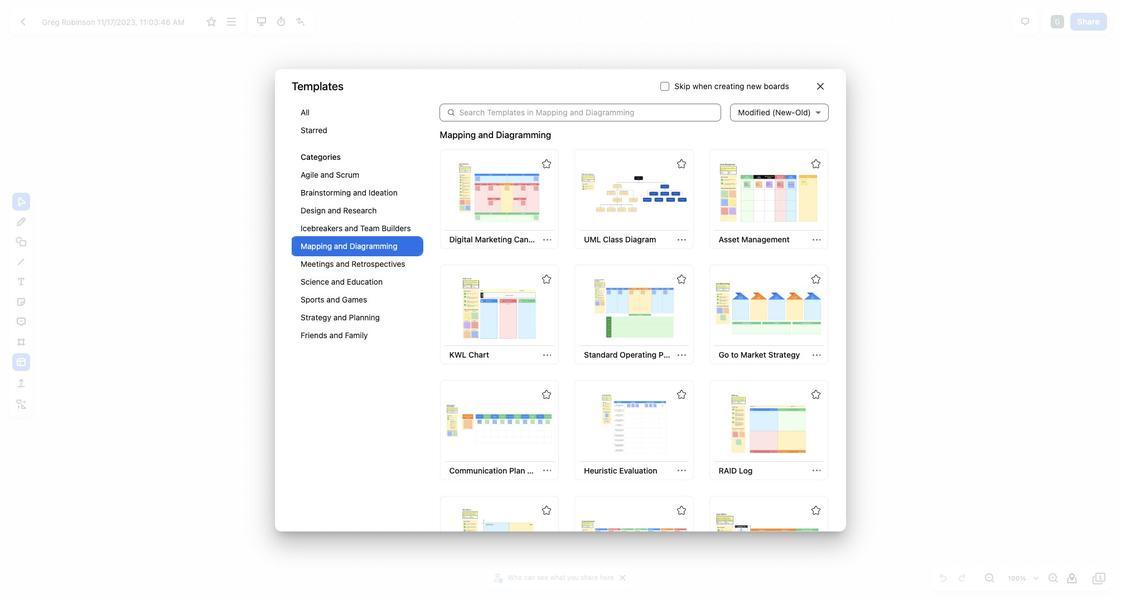 Task type: vqa. For each thing, say whether or not it's contained in the screenshot.
You are currently on a Basic Plan (Free)
no



Task type: locate. For each thing, give the bounding box(es) containing it.
1 vertical spatial mapping and diagramming
[[301, 241, 397, 251]]

card for template go to market strategy element
[[709, 265, 828, 365]]

communication
[[449, 466, 507, 476]]

more options for raid log image
[[812, 467, 821, 475]]

Search Templates in Mapping and Diagramming text field
[[459, 103, 721, 121]]

0 vertical spatial mapping
[[440, 130, 476, 140]]

(new-
[[772, 107, 795, 117]]

go
[[719, 350, 729, 360]]

present image
[[255, 15, 268, 28]]

0 vertical spatial diagramming
[[496, 130, 551, 140]]

card for template raid log element
[[709, 381, 828, 481]]

digital
[[449, 235, 473, 244]]

old)
[[795, 107, 811, 117]]

and
[[478, 130, 494, 140], [320, 170, 334, 179], [353, 188, 367, 197], [328, 206, 341, 215], [345, 223, 358, 233], [334, 241, 347, 251], [336, 259, 349, 269], [331, 277, 345, 286], [326, 295, 340, 304], [333, 313, 347, 322], [329, 330, 343, 340]]

marketing
[[475, 235, 512, 244]]

who can see what you share here button
[[492, 570, 617, 587]]

planning
[[349, 313, 380, 322]]

1 horizontal spatial strategy
[[768, 350, 800, 360]]

what
[[550, 574, 565, 582]]

thumbnail for raid log image
[[716, 393, 822, 455]]

diagramming
[[496, 130, 551, 140], [350, 241, 397, 251]]

brainstorming
[[301, 188, 351, 197]]

card for template asset management element
[[709, 149, 828, 249]]

timer image
[[274, 15, 288, 28]]

thumbnail for asset management image
[[716, 162, 822, 224]]

research
[[343, 206, 377, 215]]

0 vertical spatial star this whiteboard image
[[677, 159, 686, 168]]

thumbnail for uml class diagram image
[[581, 162, 687, 224]]

0 vertical spatial strategy
[[301, 313, 331, 322]]

can
[[524, 574, 535, 582]]

1 horizontal spatial mapping
[[440, 130, 476, 140]]

card for template heuristic evaluation element
[[575, 381, 694, 481]]

here
[[600, 574, 614, 582]]

ideation
[[369, 188, 398, 197]]

diagramming inside categories element
[[350, 241, 397, 251]]

science
[[301, 277, 329, 286]]

raid log
[[719, 466, 753, 476]]

mapping and diagramming inside categories element
[[301, 241, 397, 251]]

thumbnail for problem statement map image
[[581, 509, 687, 571]]

strategy and planning
[[301, 313, 380, 322]]

thumbnail for go to market strategy image
[[716, 277, 822, 340]]

mapping inside status
[[440, 130, 476, 140]]

sports and games
[[301, 295, 367, 304]]

mapping
[[440, 130, 476, 140], [301, 241, 332, 251]]

star this whiteboard image for uml class diagram
[[677, 159, 686, 168]]

1 vertical spatial star this whiteboard image
[[542, 391, 551, 400]]

uml class diagram button
[[580, 231, 661, 249]]

1 horizontal spatial diagramming
[[496, 130, 551, 140]]

card for template communication plan template element
[[440, 381, 561, 481]]

friends
[[301, 330, 327, 340]]

creating
[[714, 81, 744, 91]]

star this whiteboard image
[[205, 15, 218, 28], [542, 159, 551, 168], [812, 159, 820, 168], [542, 275, 551, 284], [677, 275, 686, 284], [812, 275, 820, 284], [677, 391, 686, 400], [812, 391, 820, 400], [542, 506, 551, 515], [677, 506, 686, 515], [812, 506, 820, 515]]

0 horizontal spatial strategy
[[301, 313, 331, 322]]

share
[[581, 574, 598, 582]]

digital marketing canvas
[[449, 235, 541, 244]]

science and education
[[301, 277, 383, 286]]

communication plan template button
[[445, 462, 561, 480]]

0 horizontal spatial star this whiteboard image
[[542, 391, 551, 400]]

0 horizontal spatial diagramming
[[350, 241, 397, 251]]

friends and family
[[301, 330, 368, 340]]

dashboard image
[[16, 15, 30, 28]]

more options for standard operating procedure image
[[678, 351, 686, 360]]

asset
[[719, 235, 739, 244]]

thumbnail for communication plan template image
[[446, 393, 552, 455]]

1 vertical spatial diagramming
[[350, 241, 397, 251]]

go to market strategy button
[[714, 347, 804, 364]]

card for template digital marketing canvas element
[[440, 149, 559, 249]]

communication plan template
[[449, 466, 561, 476]]

canvas
[[514, 235, 541, 244]]

meetings and retrospectives
[[301, 259, 405, 269]]

0 horizontal spatial mapping
[[301, 241, 332, 251]]

strategy right "market"
[[768, 350, 800, 360]]

star this whiteboard image inside card for template uml class diagram element
[[677, 159, 686, 168]]

modified (new-old)
[[738, 107, 811, 117]]

mapping and diagramming element
[[439, 148, 829, 601]]

team
[[360, 223, 380, 233]]

strategy
[[301, 313, 331, 322], [768, 350, 800, 360]]

card for template problem statement map element
[[575, 496, 694, 597]]

star this whiteboard image inside card for template standard operating procedure element
[[677, 275, 686, 284]]

skip when creating new boards
[[675, 81, 789, 91]]

laser image
[[294, 15, 307, 28]]

1 horizontal spatial star this whiteboard image
[[677, 159, 686, 168]]

strategy up friends in the left of the page
[[301, 313, 331, 322]]

star this whiteboard image
[[677, 159, 686, 168], [542, 391, 551, 400]]

thumbnail for standard operating procedure image
[[581, 277, 687, 340]]

diagramming inside status
[[496, 130, 551, 140]]

kwl chart
[[449, 350, 489, 360]]

uml
[[584, 235, 601, 244]]

templates image
[[15, 356, 28, 369]]

chart
[[469, 350, 489, 360]]

more options for go to market strategy image
[[812, 351, 821, 360]]

thumbnail for spark matrix image
[[716, 509, 822, 571]]

icebreakers and team builders
[[301, 223, 411, 233]]

builders
[[382, 223, 411, 233]]

who can see what you share here
[[508, 574, 614, 582]]

modified
[[738, 107, 770, 117]]

family
[[345, 330, 368, 340]]

templates
[[292, 80, 344, 93]]

mapping and diagramming
[[440, 130, 551, 140], [301, 241, 397, 251]]

thumbnail for heuristic evaluation image
[[581, 393, 687, 455]]

0 horizontal spatial mapping and diagramming
[[301, 241, 397, 251]]

strategy inside button
[[768, 350, 800, 360]]

more options for uml class diagram image
[[678, 236, 686, 244]]

1 vertical spatial mapping
[[301, 241, 332, 251]]

and inside mapping and diagramming status
[[478, 130, 494, 140]]

1 horizontal spatial mapping and diagramming
[[440, 130, 551, 140]]

star this whiteboard image inside card for template problem statement map element
[[677, 506, 686, 515]]

modified (new-old) button
[[730, 94, 829, 131]]

1 vertical spatial strategy
[[768, 350, 800, 360]]

standard
[[584, 350, 618, 360]]

plan
[[509, 466, 525, 476]]



Task type: describe. For each thing, give the bounding box(es) containing it.
digital marketing canvas button
[[445, 231, 541, 249]]

categories
[[301, 152, 341, 161]]

education
[[347, 277, 383, 286]]

asset management
[[719, 235, 790, 244]]

evaluation
[[619, 466, 657, 476]]

agile
[[301, 170, 318, 179]]

star this whiteboard image inside card for template bcg matrix element
[[542, 506, 551, 515]]

heuristic evaluation button
[[580, 462, 662, 480]]

star this whiteboard image inside card for template heuristic evaluation element
[[677, 391, 686, 400]]

thumbnail for kwl chart image
[[446, 277, 552, 340]]

%
[[1020, 575, 1026, 582]]

card for template standard operating procedure element
[[575, 265, 697, 365]]

mapping and diagramming status
[[440, 128, 551, 141]]

categories element
[[292, 103, 422, 356]]

Document name text field
[[34, 13, 201, 31]]

card for template kwl chart element
[[440, 265, 559, 365]]

100
[[1008, 575, 1020, 582]]

star this whiteboard image for communication plan template
[[542, 391, 551, 400]]

to
[[731, 350, 739, 360]]

kwl chart button
[[445, 347, 494, 364]]

operating
[[620, 350, 657, 360]]

design
[[301, 206, 326, 215]]

management
[[742, 235, 790, 244]]

standard operating procedure
[[584, 350, 697, 360]]

agile and scrum
[[301, 170, 359, 179]]

kwl
[[449, 350, 467, 360]]

strategy inside categories element
[[301, 313, 331, 322]]

0 vertical spatial mapping and diagramming
[[440, 130, 551, 140]]

100 %
[[1008, 575, 1026, 582]]

more options image
[[225, 15, 238, 28]]

more options for kwl chart image
[[543, 351, 551, 360]]

log
[[739, 466, 753, 476]]

meetings
[[301, 259, 334, 269]]

heuristic evaluation
[[584, 466, 657, 476]]

share
[[1077, 17, 1100, 26]]

card for template uml class diagram element
[[575, 149, 694, 249]]

pages image
[[1093, 572, 1106, 586]]

market
[[741, 350, 766, 360]]

design and research
[[301, 206, 377, 215]]

new
[[747, 81, 762, 91]]

see
[[537, 574, 548, 582]]

scrum
[[336, 170, 359, 179]]

procedure
[[659, 350, 697, 360]]

brainstorming and ideation
[[301, 188, 398, 197]]

when
[[693, 81, 712, 91]]

class
[[603, 235, 623, 244]]

thumbnail for digital marketing canvas image
[[446, 162, 552, 224]]

all
[[301, 107, 310, 117]]

star this whiteboard image inside card for template spark matrix 'element'
[[812, 506, 820, 515]]

asset management button
[[714, 231, 794, 249]]

sports
[[301, 295, 324, 304]]

template
[[527, 466, 561, 476]]

share button
[[1070, 13, 1107, 31]]

boards
[[764, 81, 789, 91]]

starred
[[301, 125, 327, 135]]

zoom out image
[[983, 572, 996, 586]]

heuristic
[[584, 466, 617, 476]]

raid log button
[[714, 462, 757, 480]]

more options for asset management image
[[812, 236, 821, 244]]

skip
[[675, 81, 690, 91]]

more tools image
[[15, 398, 28, 411]]

card for template spark matrix element
[[709, 496, 828, 597]]

games
[[342, 295, 367, 304]]

you
[[567, 574, 579, 582]]

diagram
[[625, 235, 656, 244]]

upload pdfs and images image
[[15, 377, 28, 390]]

more options for digital marketing canvas image
[[543, 236, 551, 244]]

raid
[[719, 466, 737, 476]]

go to market strategy
[[719, 350, 800, 360]]

zoom in image
[[1046, 572, 1060, 586]]

more options for communication plan template image
[[543, 467, 551, 475]]

star this whiteboard image inside card for template kwl chart element
[[542, 275, 551, 284]]

retrospectives
[[352, 259, 405, 269]]

icebreakers
[[301, 223, 343, 233]]

who
[[508, 574, 522, 582]]

mapping inside categories element
[[301, 241, 332, 251]]

thumbnail for bcg matrix image
[[446, 509, 552, 571]]

more options for heuristic evaluation image
[[678, 467, 686, 475]]

card for template bcg matrix element
[[440, 496, 559, 597]]

comment panel image
[[1018, 15, 1032, 28]]

standard operating procedure button
[[580, 347, 697, 364]]

uml class diagram
[[584, 235, 656, 244]]



